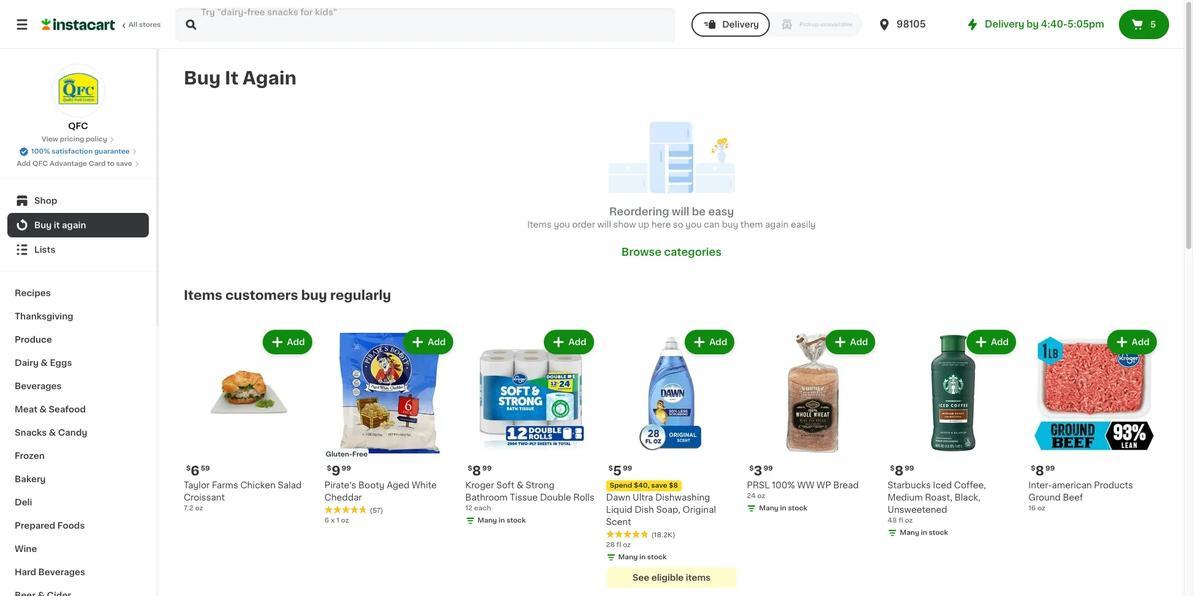 Task type: vqa. For each thing, say whether or not it's contained in the screenshot.
recipes
yes



Task type: locate. For each thing, give the bounding box(es) containing it.
$ inside the $ 3 99
[[749, 466, 754, 472]]

$ 8 99 up inter-
[[1031, 465, 1055, 478]]

1 horizontal spatial buy
[[184, 69, 221, 87]]

99 for kroger soft & strong bathroom tissue double rolls
[[482, 466, 492, 472]]

in down unsweetened
[[921, 530, 927, 537]]

$ for prsl 100% ww wp bread
[[749, 466, 754, 472]]

2 8 from the left
[[895, 465, 903, 478]]

thanksgiving link
[[7, 305, 149, 328]]

buy it again
[[184, 69, 297, 87]]

each
[[474, 505, 491, 512]]

& inside meat & seafood link
[[39, 405, 47, 414]]

99 right 3
[[763, 466, 773, 472]]

1 horizontal spatial $ 8 99
[[890, 465, 914, 478]]

bread
[[833, 482, 859, 490]]

$ up starbucks
[[890, 466, 895, 472]]

99 right 9
[[342, 466, 351, 472]]

$ 6 59
[[186, 465, 210, 478]]

4:40-
[[1041, 20, 1068, 29]]

it
[[225, 69, 238, 87]]

100% inside prsl 100% ww wp bread 24 oz
[[772, 482, 795, 490]]

buy left regularly at left
[[301, 289, 327, 302]]

product group containing 5
[[606, 328, 737, 589]]

99 up inter-
[[1045, 466, 1055, 472]]

0 horizontal spatial 100%
[[31, 148, 50, 155]]

16
[[1028, 505, 1036, 512]]

add button for prsl 100% ww wp bread
[[827, 332, 874, 354]]

$ up kroger
[[468, 466, 472, 472]]

3 product group from the left
[[465, 328, 596, 529]]

3 add button from the left
[[545, 332, 593, 354]]

save right to at left top
[[116, 160, 132, 167]]

& inside dairy & eggs link
[[41, 359, 48, 367]]

product group
[[184, 328, 315, 514], [324, 328, 455, 526], [465, 328, 596, 529], [606, 328, 737, 589], [747, 328, 878, 516], [888, 328, 1019, 541], [1028, 328, 1159, 514]]

will
[[672, 207, 689, 217], [597, 221, 611, 229]]

3 99 from the left
[[623, 466, 632, 472]]

see eligible items
[[633, 574, 711, 583]]

1 99 from the left
[[342, 466, 351, 472]]

1 horizontal spatial will
[[672, 207, 689, 217]]

beverages link
[[7, 375, 149, 398]]

you down "be"
[[685, 221, 702, 229]]

add button for starbucks iced coffee, medium roast, black, unsweetened
[[968, 332, 1015, 354]]

1 vertical spatial beverages
[[38, 568, 85, 577]]

$ down gluten-
[[327, 466, 331, 472]]

add for kroger soft & strong bathroom tissue double rolls
[[569, 338, 586, 347]]

soap,
[[656, 506, 680, 515]]

deli link
[[7, 491, 149, 514]]

many down prsl
[[759, 505, 778, 512]]

0 vertical spatial fl
[[899, 518, 903, 524]]

up
[[638, 221, 649, 229]]

qfc down view
[[32, 160, 48, 167]]

1 horizontal spatial buy
[[722, 221, 738, 229]]

0 vertical spatial items
[[527, 221, 552, 229]]

beverages down wine link
[[38, 568, 85, 577]]

oz right 28
[[623, 542, 631, 549]]

& inside snacks & candy link
[[49, 429, 56, 437]]

0 horizontal spatial $ 8 99
[[468, 465, 492, 478]]

0 vertical spatial 5
[[1150, 20, 1156, 29]]

ww
[[797, 482, 814, 490]]

snacks & candy
[[15, 429, 87, 437]]

products
[[1094, 482, 1133, 490]]

99 up kroger
[[482, 466, 492, 472]]

0 horizontal spatial delivery
[[722, 20, 759, 29]]

$ for taylor farms chicken salad croissant
[[186, 466, 191, 472]]

$ 8 99 up starbucks
[[890, 465, 914, 478]]

in down prsl 100% ww wp bread 24 oz
[[780, 505, 786, 512]]

delivery button
[[692, 12, 770, 37]]

2 add button from the left
[[404, 332, 452, 354]]

1 $ from the left
[[186, 466, 191, 472]]

5 99 from the left
[[905, 466, 914, 472]]

24
[[747, 493, 756, 500]]

kroger
[[465, 482, 494, 490]]

in for double
[[499, 518, 505, 524]]

many in stock down each
[[478, 518, 526, 524]]

1 $ 8 99 from the left
[[468, 465, 492, 478]]

2 $ 8 99 from the left
[[890, 465, 914, 478]]

1 horizontal spatial 8
[[895, 465, 903, 478]]

99 inside $ 5 99
[[623, 466, 632, 472]]

oz down unsweetened
[[905, 518, 913, 524]]

2 99 from the left
[[482, 466, 492, 472]]

aged
[[387, 482, 409, 490]]

wp
[[817, 482, 831, 490]]

0 horizontal spatial buy
[[34, 221, 52, 230]]

add button for taylor farms chicken salad croissant
[[264, 332, 311, 354]]

many in stock down prsl 100% ww wp bread 24 oz
[[759, 505, 807, 512]]

oz inside the taylor farms chicken salad croissant 7.2 oz
[[195, 505, 203, 512]]

8 for kroger
[[472, 465, 481, 478]]

1 horizontal spatial save
[[651, 483, 667, 490]]

oz inside prsl 100% ww wp bread 24 oz
[[757, 493, 765, 500]]

liquid
[[606, 506, 632, 515]]

$ inside $ 5 99
[[608, 466, 613, 472]]

buy
[[184, 69, 221, 87], [34, 221, 52, 230]]

ultra
[[633, 494, 653, 502]]

$ up spend
[[608, 466, 613, 472]]

cheddar
[[324, 494, 362, 502]]

satisfaction
[[52, 148, 93, 155]]

all stores link
[[42, 7, 162, 42]]

8 up inter-
[[1035, 465, 1044, 478]]

1 horizontal spatial 100%
[[772, 482, 795, 490]]

oz right 24
[[757, 493, 765, 500]]

again
[[243, 69, 297, 87]]

99 inside the $ 3 99
[[763, 466, 773, 472]]

99 for spend $40, save $8
[[623, 466, 632, 472]]

regularly
[[330, 289, 391, 302]]

easy
[[708, 207, 734, 217]]

1 horizontal spatial again
[[765, 221, 789, 229]]

99 up starbucks
[[905, 466, 914, 472]]

5 product group from the left
[[747, 328, 878, 516]]

starbucks iced coffee, medium roast, black, unsweetened 48 fl oz
[[888, 482, 986, 524]]

100% down view
[[31, 148, 50, 155]]

by
[[1027, 20, 1039, 29]]

service type group
[[692, 12, 862, 37]]

1 vertical spatial 100%
[[772, 482, 795, 490]]

again right them
[[765, 221, 789, 229]]

save
[[116, 160, 132, 167], [651, 483, 667, 490]]

kroger soft & strong bathroom tissue double rolls 12 each
[[465, 482, 594, 512]]

frozen
[[15, 452, 45, 461]]

2 product group from the left
[[324, 328, 455, 526]]

1 horizontal spatial items
[[527, 221, 552, 229]]

lists
[[34, 246, 55, 254]]

$
[[186, 466, 191, 472], [327, 466, 331, 472], [468, 466, 472, 472], [608, 466, 613, 472], [749, 466, 754, 472], [890, 466, 895, 472], [1031, 466, 1035, 472]]

instacart logo image
[[42, 17, 115, 32]]

stock down tissue
[[506, 518, 526, 524]]

Search field
[[176, 9, 674, 40]]

1 vertical spatial buy
[[301, 289, 327, 302]]

100%
[[31, 148, 50, 155], [772, 482, 795, 490]]

100% left ww at the bottom right of the page
[[772, 482, 795, 490]]

28 fl oz
[[606, 542, 631, 549]]

5 add button from the left
[[827, 332, 874, 354]]

1 vertical spatial save
[[651, 483, 667, 490]]

items left 'order' at the top of page
[[527, 221, 552, 229]]

$ up prsl
[[749, 466, 754, 472]]

many down each
[[478, 518, 497, 524]]

in up see
[[639, 554, 646, 561]]

prsl
[[747, 482, 770, 490]]

4 add button from the left
[[686, 332, 733, 354]]

& inside kroger soft & strong bathroom tissue double rolls 12 each
[[517, 482, 524, 490]]

99 up spend
[[623, 466, 632, 472]]

reordering
[[609, 207, 669, 217]]

0 vertical spatial beverages
[[15, 382, 62, 391]]

in down bathroom
[[499, 518, 505, 524]]

many in stock for double
[[478, 518, 526, 524]]

many down unsweetened
[[900, 530, 919, 537]]

& for dairy
[[41, 359, 48, 367]]

0 horizontal spatial will
[[597, 221, 611, 229]]

8 for starbucks
[[895, 465, 903, 478]]

qfc up view pricing policy 'link' at the left
[[68, 122, 88, 130]]

$ for inter-american products ground beef
[[1031, 466, 1035, 472]]

will up 'so'
[[672, 207, 689, 217]]

many in stock down unsweetened
[[900, 530, 948, 537]]

1 vertical spatial buy
[[34, 221, 52, 230]]

1 horizontal spatial fl
[[899, 518, 903, 524]]

2 $ from the left
[[327, 466, 331, 472]]

fl right 48
[[899, 518, 903, 524]]

4 product group from the left
[[606, 328, 737, 589]]

1 horizontal spatial delivery
[[985, 20, 1024, 29]]

oz right 16
[[1037, 505, 1045, 512]]

& right the meat
[[39, 405, 47, 414]]

2 horizontal spatial $ 8 99
[[1031, 465, 1055, 478]]

0 horizontal spatial you
[[554, 221, 570, 229]]

$ 8 99 up kroger
[[468, 465, 492, 478]]

6 left x
[[324, 518, 329, 524]]

0 horizontal spatial 5
[[613, 465, 622, 478]]

1 horizontal spatial you
[[685, 221, 702, 229]]

48
[[888, 518, 897, 524]]

buy for buy it again
[[34, 221, 52, 230]]

7 add button from the left
[[1108, 332, 1156, 354]]

$ inside $ 9 99
[[327, 466, 331, 472]]

again right it
[[62, 221, 86, 230]]

lists link
[[7, 238, 149, 262]]

6 99 from the left
[[1045, 466, 1055, 472]]

beverages down dairy & eggs
[[15, 382, 62, 391]]

99 inside $ 9 99
[[342, 466, 351, 472]]

0 horizontal spatial qfc
[[32, 160, 48, 167]]

8 up starbucks
[[895, 465, 903, 478]]

& up tissue
[[517, 482, 524, 490]]

1 8 from the left
[[472, 465, 481, 478]]

0 vertical spatial save
[[116, 160, 132, 167]]

meat & seafood link
[[7, 398, 149, 421]]

5 inside 5 button
[[1150, 20, 1156, 29]]

buy inside buy it again link
[[34, 221, 52, 230]]

you left 'order' at the top of page
[[554, 221, 570, 229]]

many in stock for oz
[[759, 505, 807, 512]]

0 vertical spatial will
[[672, 207, 689, 217]]

starbucks
[[888, 482, 931, 490]]

6 $ from the left
[[890, 466, 895, 472]]

1 product group from the left
[[184, 328, 315, 514]]

0 vertical spatial qfc
[[68, 122, 88, 130]]

1 vertical spatial 6
[[324, 518, 329, 524]]

6 add button from the left
[[968, 332, 1015, 354]]

8 up kroger
[[472, 465, 481, 478]]

oz right '7.2'
[[195, 505, 203, 512]]

$ inside $ 6 59
[[186, 466, 191, 472]]

buy inside reordering will be easy items you order will show up here so you can buy them again easily
[[722, 221, 738, 229]]

5 $ from the left
[[749, 466, 754, 472]]

pricing
[[60, 136, 84, 143]]

None search field
[[175, 7, 676, 42]]

& left candy in the bottom left of the page
[[49, 429, 56, 437]]

dairy
[[15, 359, 39, 367]]

4 99 from the left
[[763, 466, 773, 472]]

buy down easy
[[722, 221, 738, 229]]

1 vertical spatial items
[[184, 289, 222, 302]]

beef
[[1063, 494, 1083, 502]]

delivery inside the delivery by 4:40-5:05pm 'link'
[[985, 20, 1024, 29]]

100% inside button
[[31, 148, 50, 155]]

eligible
[[651, 574, 684, 583]]

shop
[[34, 197, 57, 205]]

shop link
[[7, 189, 149, 213]]

bakery
[[15, 475, 46, 484]]

$ for pirate's booty aged white cheddar
[[327, 466, 331, 472]]

0 horizontal spatial again
[[62, 221, 86, 230]]

prepared foods link
[[7, 514, 149, 538]]

eggs
[[50, 359, 72, 367]]

stock down starbucks iced coffee, medium roast, black, unsweetened 48 fl oz
[[929, 530, 948, 537]]

save left the $8
[[651, 483, 667, 490]]

stock for double
[[506, 518, 526, 524]]

1 vertical spatial qfc
[[32, 160, 48, 167]]

1 vertical spatial will
[[597, 221, 611, 229]]

scent
[[606, 518, 631, 527]]

$ left the '59'
[[186, 466, 191, 472]]

$ up inter-
[[1031, 466, 1035, 472]]

6 left the '59'
[[191, 465, 200, 478]]

3 $ from the left
[[468, 466, 472, 472]]

& for meat
[[39, 405, 47, 414]]

taylor farms chicken salad croissant 7.2 oz
[[184, 482, 302, 512]]

delivery inside delivery "button"
[[722, 20, 759, 29]]

2 horizontal spatial 8
[[1035, 465, 1044, 478]]

4 $ from the left
[[608, 466, 613, 472]]

inter-american products ground beef 16 oz
[[1028, 482, 1133, 512]]

0 vertical spatial buy
[[184, 69, 221, 87]]

6 x 1 oz
[[324, 518, 349, 524]]

items left customers
[[184, 289, 222, 302]]

add button
[[264, 332, 311, 354], [404, 332, 452, 354], [545, 332, 593, 354], [686, 332, 733, 354], [827, 332, 874, 354], [968, 332, 1015, 354], [1108, 332, 1156, 354]]

1 horizontal spatial 5
[[1150, 20, 1156, 29]]

0 horizontal spatial buy
[[301, 289, 327, 302]]

&
[[41, 359, 48, 367], [39, 405, 47, 414], [49, 429, 56, 437], [517, 482, 524, 490]]

$ 5 99
[[608, 465, 632, 478]]

categories
[[664, 248, 722, 257]]

0 horizontal spatial fl
[[616, 542, 621, 549]]

0 vertical spatial buy
[[722, 221, 738, 229]]

stock down prsl 100% ww wp bread 24 oz
[[788, 505, 807, 512]]

be
[[692, 207, 706, 217]]

double
[[540, 494, 571, 502]]

& left eggs
[[41, 359, 48, 367]]

wine link
[[7, 538, 149, 561]]

add for taylor farms chicken salad croissant
[[287, 338, 305, 347]]

99 for inter-american products ground beef
[[1045, 466, 1055, 472]]

will left the show
[[597, 221, 611, 229]]

0 horizontal spatial 6
[[191, 465, 200, 478]]

0 vertical spatial 100%
[[31, 148, 50, 155]]

fl right 28
[[616, 542, 621, 549]]

beverages
[[15, 382, 62, 391], [38, 568, 85, 577]]

7 $ from the left
[[1031, 466, 1035, 472]]

croissant
[[184, 494, 225, 502]]

5 button
[[1119, 10, 1169, 39]]

1 add button from the left
[[264, 332, 311, 354]]

0 horizontal spatial 8
[[472, 465, 481, 478]]

★★★★★
[[324, 506, 367, 515], [324, 506, 367, 515], [606, 531, 649, 539], [606, 531, 649, 539]]



Task type: describe. For each thing, give the bounding box(es) containing it.
gluten-free
[[326, 452, 368, 458]]

qfc logo image
[[51, 64, 105, 118]]

product group containing 6
[[184, 328, 315, 514]]

qfc link
[[51, 64, 105, 132]]

product group containing 9
[[324, 328, 455, 526]]

oz right 1
[[341, 518, 349, 524]]

pirate's
[[324, 482, 356, 490]]

dish
[[635, 506, 654, 515]]

$ 8 99 for kroger
[[468, 465, 492, 478]]

& for snacks
[[49, 429, 56, 437]]

soft
[[496, 482, 514, 490]]

0 horizontal spatial save
[[116, 160, 132, 167]]

customers
[[225, 289, 298, 302]]

oz inside inter-american products ground beef 16 oz
[[1037, 505, 1045, 512]]

policy
[[86, 136, 107, 143]]

hard
[[15, 568, 36, 577]]

pirate's booty aged white cheddar
[[324, 482, 437, 502]]

prsl 100% ww wp bread 24 oz
[[747, 482, 859, 500]]

many down 28 fl oz at the right of page
[[618, 554, 638, 561]]

(18.2k)
[[651, 532, 675, 539]]

add qfc advantage card to save
[[17, 160, 132, 167]]

2 you from the left
[[685, 221, 702, 229]]

stock down '(18.2k)'
[[647, 554, 667, 561]]

many for prsl 100% ww wp bread
[[759, 505, 778, 512]]

prepared
[[15, 522, 55, 530]]

roast,
[[925, 494, 952, 502]]

taylor
[[184, 482, 210, 490]]

snacks & candy link
[[7, 421, 149, 445]]

white
[[412, 482, 437, 490]]

meat
[[15, 405, 37, 414]]

many for starbucks iced coffee, medium roast, black, unsweetened
[[900, 530, 919, 537]]

$ for starbucks iced coffee, medium roast, black, unsweetened
[[890, 466, 895, 472]]

1 horizontal spatial 6
[[324, 518, 329, 524]]

here
[[651, 221, 671, 229]]

buy it again
[[34, 221, 86, 230]]

7.2
[[184, 505, 193, 512]]

salad
[[278, 482, 302, 490]]

12
[[465, 505, 472, 512]]

advantage
[[50, 160, 87, 167]]

hard beverages
[[15, 568, 85, 577]]

in for unsweetened
[[921, 530, 927, 537]]

99 for pirate's booty aged white cheddar
[[342, 466, 351, 472]]

100% satisfaction guarantee button
[[19, 145, 137, 157]]

reordering will be easy items you order will show up here so you can buy them again easily
[[527, 207, 816, 229]]

bakery link
[[7, 468, 149, 491]]

add for inter-american products ground beef
[[1132, 338, 1150, 347]]

delivery by 4:40-5:05pm
[[985, 20, 1104, 29]]

product group containing 3
[[747, 328, 878, 516]]

gluten-
[[326, 452, 352, 458]]

1 you from the left
[[554, 221, 570, 229]]

easily
[[791, 221, 816, 229]]

add for pirate's booty aged white cheddar
[[428, 338, 446, 347]]

guarantee
[[94, 148, 130, 155]]

items inside reordering will be easy items you order will show up here so you can buy them again easily
[[527, 221, 552, 229]]

$ 3 99
[[749, 465, 773, 478]]

99 for starbucks iced coffee, medium roast, black, unsweetened
[[905, 466, 914, 472]]

6 product group from the left
[[888, 328, 1019, 541]]

98105 button
[[877, 7, 951, 42]]

rolls
[[573, 494, 594, 502]]

$ for kroger soft & strong bathroom tissue double rolls
[[468, 466, 472, 472]]

in for oz
[[780, 505, 786, 512]]

3 $ 8 99 from the left
[[1031, 465, 1055, 478]]

100% satisfaction guarantee
[[31, 148, 130, 155]]

add for starbucks iced coffee, medium roast, black, unsweetened
[[991, 338, 1009, 347]]

1 horizontal spatial qfc
[[68, 122, 88, 130]]

it
[[54, 221, 60, 230]]

oz inside starbucks iced coffee, medium roast, black, unsweetened 48 fl oz
[[905, 518, 913, 524]]

28
[[606, 542, 615, 549]]

again inside reordering will be easy items you order will show up here so you can buy them again easily
[[765, 221, 789, 229]]

fl inside starbucks iced coffee, medium roast, black, unsweetened 48 fl oz
[[899, 518, 903, 524]]

98105
[[897, 20, 926, 29]]

$40,
[[634, 483, 650, 490]]

view
[[42, 136, 58, 143]]

seafood
[[49, 405, 86, 414]]

add for prsl 100% ww wp bread
[[850, 338, 868, 347]]

iced
[[933, 482, 952, 490]]

so
[[673, 221, 683, 229]]

$ 8 99 for starbucks
[[890, 465, 914, 478]]

delivery for delivery
[[722, 20, 759, 29]]

dairy & eggs link
[[7, 352, 149, 375]]

chicken
[[240, 482, 276, 490]]

3
[[754, 465, 762, 478]]

7 product group from the left
[[1028, 328, 1159, 514]]

add button for pirate's booty aged white cheddar
[[404, 332, 452, 354]]

0 vertical spatial 6
[[191, 465, 200, 478]]

items
[[686, 574, 711, 583]]

black,
[[955, 494, 980, 502]]

spend
[[610, 483, 632, 490]]

buy it again link
[[7, 213, 149, 238]]

recipes link
[[7, 282, 149, 305]]

candy
[[58, 429, 87, 437]]

bathroom
[[465, 494, 508, 502]]

add button for kroger soft & strong bathroom tissue double rolls
[[545, 332, 593, 354]]

farms
[[212, 482, 238, 490]]

browse
[[621, 248, 662, 257]]

99 for prsl 100% ww wp bread
[[763, 466, 773, 472]]

add button for inter-american products ground beef
[[1108, 332, 1156, 354]]

all
[[129, 21, 137, 28]]

booty
[[358, 482, 385, 490]]

produce link
[[7, 328, 149, 352]]

delivery by 4:40-5:05pm link
[[965, 17, 1104, 32]]

coffee,
[[954, 482, 986, 490]]

add qfc advantage card to save link
[[17, 159, 140, 169]]

stock for unsweetened
[[929, 530, 948, 537]]

stock for oz
[[788, 505, 807, 512]]

(57)
[[370, 508, 383, 515]]

frozen link
[[7, 445, 149, 468]]

to
[[107, 160, 114, 167]]

1 vertical spatial fl
[[616, 542, 621, 549]]

produce
[[15, 336, 52, 344]]

$ 9 99
[[327, 465, 351, 478]]

browse categories link
[[621, 246, 722, 259]]

x
[[331, 518, 335, 524]]

tissue
[[510, 494, 538, 502]]

$ for spend $40, save $8
[[608, 466, 613, 472]]

foods
[[57, 522, 85, 530]]

many for kroger soft & strong bathroom tissue double rolls
[[478, 518, 497, 524]]

buy for buy it again
[[184, 69, 221, 87]]

5:05pm
[[1068, 20, 1104, 29]]

meat & seafood
[[15, 405, 86, 414]]

0 horizontal spatial items
[[184, 289, 222, 302]]

prepared foods
[[15, 522, 85, 530]]

strong
[[526, 482, 554, 490]]

many in stock for unsweetened
[[900, 530, 948, 537]]

many in stock up see
[[618, 554, 667, 561]]

1 vertical spatial 5
[[613, 465, 622, 478]]

3 8 from the left
[[1035, 465, 1044, 478]]

browse categories
[[621, 248, 722, 257]]

original
[[683, 506, 716, 515]]

$8
[[669, 483, 678, 490]]

can
[[704, 221, 720, 229]]

delivery for delivery by 4:40-5:05pm
[[985, 20, 1024, 29]]



